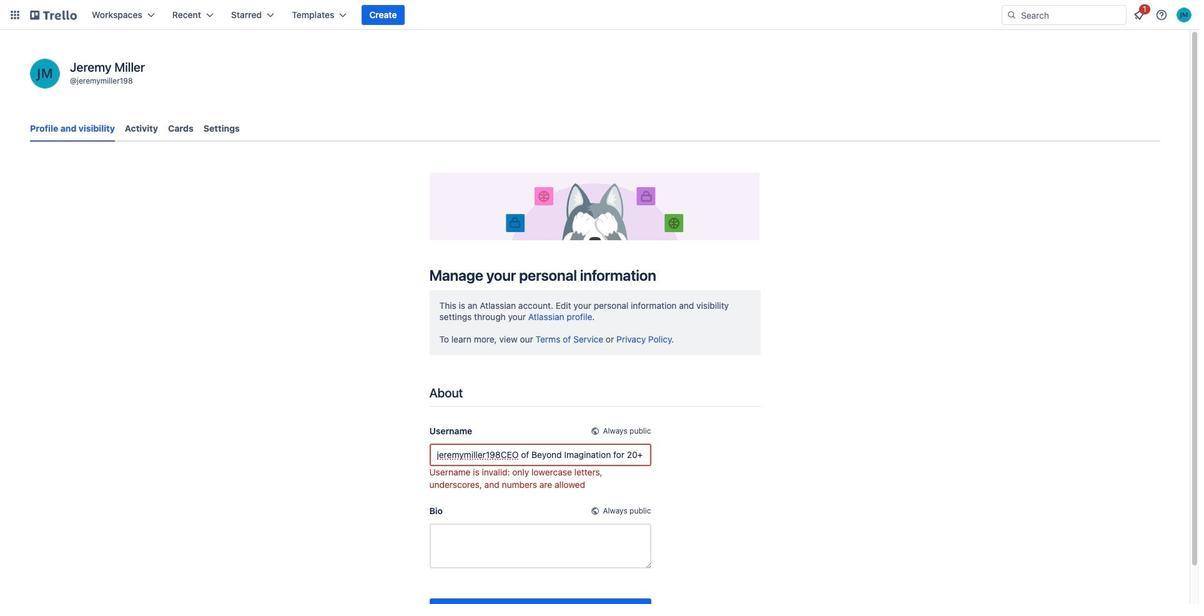 Task type: vqa. For each thing, say whether or not it's contained in the screenshot.
the left the Jeremy Miller (jeremymiller198) icon
yes



Task type: locate. For each thing, give the bounding box(es) containing it.
jeremy miller (jeremymiller198) image inside primary element
[[1177, 7, 1192, 22]]

jeremy miller (jeremymiller198) image down back to home image
[[30, 59, 60, 89]]

0 horizontal spatial jeremy miller (jeremymiller198) image
[[30, 59, 60, 89]]

0 vertical spatial jeremy miller (jeremymiller198) image
[[1177, 7, 1192, 22]]

jeremy miller (jeremymiller198) image right open information menu image
[[1177, 7, 1192, 22]]

1 vertical spatial jeremy miller (jeremymiller198) image
[[30, 59, 60, 89]]

jeremy miller (jeremymiller198) image
[[1177, 7, 1192, 22], [30, 59, 60, 89]]

None text field
[[429, 444, 651, 466], [429, 524, 651, 569], [429, 444, 651, 466], [429, 524, 651, 569]]

1 horizontal spatial jeremy miller (jeremymiller198) image
[[1177, 7, 1192, 22]]



Task type: describe. For each thing, give the bounding box(es) containing it.
open information menu image
[[1156, 9, 1168, 21]]

primary element
[[0, 0, 1199, 30]]

1 notification image
[[1132, 7, 1147, 22]]

search image
[[1007, 10, 1017, 20]]

back to home image
[[30, 5, 77, 25]]

Search field
[[1002, 5, 1127, 25]]



